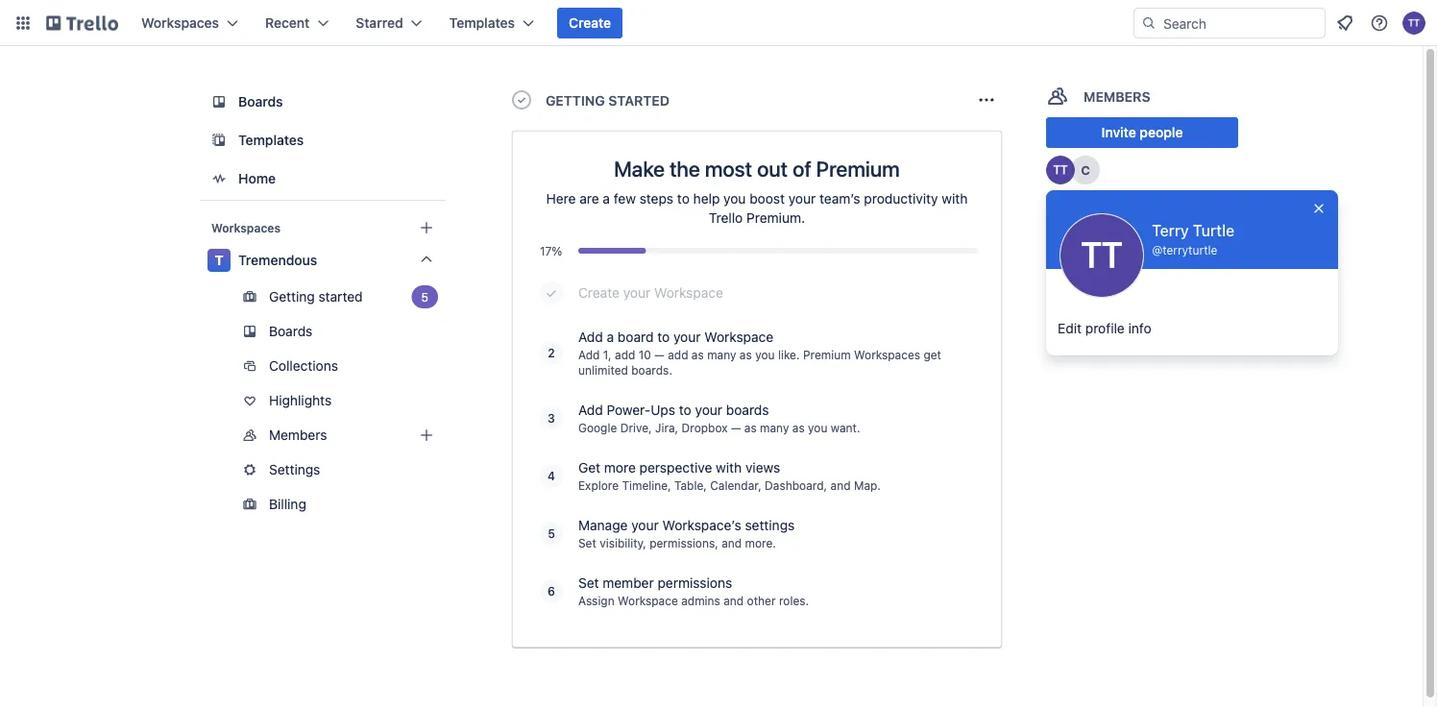 Task type: describe. For each thing, give the bounding box(es) containing it.
you inside here are a few steps to help you boost your team's productivity with trello premium.
[[724, 191, 746, 207]]

get more perspective with views explore timeline, table, calendar, dashboard, and map.
[[579, 460, 881, 492]]

as right 10
[[692, 348, 704, 361]]

17
[[540, 244, 552, 258]]

templates link
[[200, 123, 446, 158]]

templates button
[[438, 8, 546, 38]]

workspaces inside add a board to your workspace add 1, add 10 — add as many as you like. premium workspaces get unlimited boards.
[[854, 348, 921, 361]]

of
[[793, 156, 812, 181]]

home
[[238, 171, 276, 186]]

the
[[670, 156, 701, 181]]

Search field
[[1157, 9, 1325, 37]]

dropbox
[[682, 421, 728, 434]]

2
[[548, 346, 555, 359]]

members
[[1084, 89, 1151, 105]]

member
[[603, 575, 654, 591]]

here are a few steps to help you boost your team's productivity with trello premium.
[[546, 191, 968, 226]]

calendar,
[[710, 479, 762, 492]]

starred
[[356, 15, 403, 31]]

add image
[[415, 424, 438, 447]]

create your workspace
[[579, 285, 724, 301]]

home link
[[200, 161, 446, 196]]

boards.
[[632, 363, 673, 377]]

0 horizontal spatial 5
[[422, 290, 429, 304]]

@
[[1152, 243, 1163, 257]]

add a board to your workspace add 1, add 10 — add as many as you like. premium workspaces get unlimited boards.
[[579, 329, 942, 377]]

assign
[[579, 594, 615, 607]]

with inside here are a few steps to help you boost your team's productivity with trello premium.
[[942, 191, 968, 207]]

help
[[694, 191, 720, 207]]

1 vertical spatial 5
[[548, 527, 555, 540]]

members link
[[200, 420, 446, 451]]

your inside add power-ups to your boards google drive, jira, dropbox — as many as you want.
[[695, 402, 723, 418]]

getting started
[[546, 93, 670, 109]]

and inside 'set member permissions assign workspace admins and other roles.'
[[724, 594, 744, 607]]

and inside manage your workspace's settings set visibility, permissions, and more.
[[722, 536, 742, 550]]

trello
[[709, 210, 743, 226]]

members
[[269, 427, 327, 443]]

workspace inside 'set member permissions assign workspace admins and other roles.'
[[618, 594, 678, 607]]

0 vertical spatial terry turtle (terryturtle) image
[[1403, 12, 1426, 35]]

collections link
[[200, 351, 446, 382]]

create for create your workspace
[[579, 285, 620, 301]]

your inside here are a few steps to help you boost your team's productivity with trello premium.
[[789, 191, 816, 207]]

set inside manage your workspace's settings set visibility, permissions, and more.
[[579, 536, 597, 550]]

forward image
[[442, 285, 465, 309]]

drive,
[[621, 421, 652, 434]]

template board image
[[208, 129, 231, 152]]

info
[[1129, 321, 1152, 336]]

boost
[[750, 191, 785, 207]]

make
[[614, 156, 665, 181]]

invite people
[[1102, 124, 1184, 140]]

2 boards link from the top
[[200, 316, 446, 347]]

here
[[546, 191, 576, 207]]

settings link
[[200, 455, 446, 485]]

unlimited
[[579, 363, 628, 377]]

views
[[746, 460, 781, 476]]

terry
[[1152, 222, 1190, 240]]

create a workspace image
[[415, 216, 438, 239]]

0 vertical spatial boards
[[238, 94, 283, 110]]

1 vertical spatial workspaces
[[211, 221, 281, 235]]

many inside add power-ups to your boards google drive, jira, dropbox — as many as you want.
[[760, 421, 789, 434]]

timeline,
[[622, 479, 671, 492]]

like.
[[778, 348, 800, 361]]

invite
[[1102, 124, 1137, 140]]

a inside add a board to your workspace add 1, add 10 — add as many as you like. premium workspaces get unlimited boards.
[[607, 329, 614, 345]]

— for workspace
[[655, 348, 665, 361]]

permissions,
[[650, 536, 719, 550]]

open information menu image
[[1371, 13, 1390, 33]]

1 vertical spatial templates
[[238, 132, 304, 148]]

collections
[[269, 358, 338, 374]]

home image
[[208, 167, 231, 190]]

permissions
[[658, 575, 733, 591]]

visibility,
[[600, 536, 647, 550]]

settings
[[745, 518, 795, 533]]

to for board
[[658, 329, 670, 345]]

set member permissions assign workspace admins and other roles.
[[579, 575, 809, 607]]

to for ups
[[679, 402, 692, 418]]

0 horizontal spatial terry turtle (terryturtle) image
[[1047, 156, 1076, 185]]

— for boards
[[731, 421, 741, 434]]

highlights link
[[200, 385, 446, 416]]

you inside add a board to your workspace add 1, add 10 — add as many as you like. premium workspaces get unlimited boards.
[[756, 348, 775, 361]]

manage your workspace's settings set visibility, permissions, and more.
[[579, 518, 795, 550]]

boards
[[726, 402, 769, 418]]

manage
[[579, 518, 628, 533]]

other
[[747, 594, 776, 607]]

chestercheeetah (chestercheeetah) image
[[1072, 156, 1101, 185]]

get
[[579, 460, 601, 476]]

premium inside add a board to your workspace add 1, add 10 — add as many as you like. premium workspaces get unlimited boards.
[[803, 348, 851, 361]]

board
[[618, 329, 654, 345]]

as down boards
[[745, 421, 757, 434]]

steps
[[640, 191, 674, 207]]

explore
[[579, 479, 619, 492]]

add power-ups to your boards google drive, jira, dropbox — as many as you want.
[[579, 402, 861, 434]]

roles.
[[779, 594, 809, 607]]

0 vertical spatial workspace
[[654, 285, 724, 301]]

1 boards link from the top
[[200, 85, 446, 119]]

recent
[[265, 15, 310, 31]]

and inside get more perspective with views explore timeline, table, calendar, dashboard, and map.
[[831, 479, 851, 492]]

your up board
[[623, 285, 651, 301]]



Task type: locate. For each thing, give the bounding box(es) containing it.
1 vertical spatial premium
[[803, 348, 851, 361]]

3
[[548, 411, 555, 425]]

boards link up the templates link
[[200, 85, 446, 119]]

add for add power-ups to your boards
[[579, 402, 603, 418]]

6
[[548, 584, 555, 598]]

get
[[924, 348, 942, 361]]

many inside add a board to your workspace add 1, add 10 — add as many as you like. premium workspaces get unlimited boards.
[[708, 348, 737, 361]]

people
[[1140, 124, 1184, 140]]

many up boards
[[708, 348, 737, 361]]

more.
[[745, 536, 776, 550]]

1 vertical spatial to
[[658, 329, 670, 345]]

workspaces up board "icon"
[[141, 15, 219, 31]]

search image
[[1142, 15, 1157, 31]]

1 horizontal spatial templates
[[449, 15, 515, 31]]

0 vertical spatial templates
[[449, 15, 515, 31]]

terry turtle (terryturtle) image left c
[[1047, 156, 1076, 185]]

0 horizontal spatial you
[[724, 191, 746, 207]]

1 vertical spatial boards
[[269, 323, 313, 339]]

close image
[[1312, 201, 1327, 216]]

are
[[580, 191, 599, 207]]

0 vertical spatial add
[[579, 329, 603, 345]]

with
[[942, 191, 968, 207], [716, 460, 742, 476]]

admins
[[682, 594, 721, 607]]

2 set from the top
[[579, 575, 599, 591]]

your up visibility,
[[632, 518, 659, 533]]

1 add from the top
[[579, 329, 603, 345]]

ups
[[651, 402, 676, 418]]

templates right starred popup button at left top
[[449, 15, 515, 31]]

0 vertical spatial 5
[[422, 290, 429, 304]]

c button
[[1072, 156, 1101, 185]]

dashboard,
[[765, 479, 828, 492]]

1 vertical spatial many
[[760, 421, 789, 434]]

0 vertical spatial set
[[579, 536, 597, 550]]

0 horizontal spatial templates
[[238, 132, 304, 148]]

premium up team's
[[817, 156, 900, 181]]

as left like.
[[740, 348, 752, 361]]

17 %
[[540, 244, 563, 258]]

1 horizontal spatial 5
[[548, 527, 555, 540]]

you inside add power-ups to your boards google drive, jira, dropbox — as many as you want.
[[808, 421, 828, 434]]

templates inside dropdown button
[[449, 15, 515, 31]]

0 vertical spatial many
[[708, 348, 737, 361]]

map.
[[854, 479, 881, 492]]

c
[[1082, 163, 1091, 177]]

billing link
[[200, 489, 446, 520]]

a right are
[[603, 191, 610, 207]]

tremendous
[[238, 252, 317, 268]]

a
[[603, 191, 610, 207], [607, 329, 614, 345]]

create for create
[[569, 15, 611, 31]]

set inside 'set member permissions assign workspace admins and other roles.'
[[579, 575, 599, 591]]

1 horizontal spatial —
[[731, 421, 741, 434]]

2 vertical spatial you
[[808, 421, 828, 434]]

terry turtle (terryturtle) image
[[1060, 213, 1145, 298]]

1 vertical spatial create
[[579, 285, 620, 301]]

1 vertical spatial workspace
[[705, 329, 774, 345]]

to inside add power-ups to your boards google drive, jira, dropbox — as many as you want.
[[679, 402, 692, 418]]

terry turtle (terryturtle) image
[[1403, 12, 1426, 35], [1047, 156, 1076, 185]]

2 vertical spatial workspace
[[618, 594, 678, 607]]

1 vertical spatial boards link
[[200, 316, 446, 347]]

2 horizontal spatial you
[[808, 421, 828, 434]]

invite people button
[[1047, 117, 1239, 148]]

to left the help
[[677, 191, 690, 207]]

5 left the forward image
[[422, 290, 429, 304]]

to inside here are a few steps to help you boost your team's productivity with trello premium.
[[677, 191, 690, 207]]

your
[[789, 191, 816, 207], [623, 285, 651, 301], [674, 329, 701, 345], [695, 402, 723, 418], [632, 518, 659, 533]]

team's
[[820, 191, 861, 207]]

your inside add a board to your workspace add 1, add 10 — add as many as you like. premium workspaces get unlimited boards.
[[674, 329, 701, 345]]

1 horizontal spatial with
[[942, 191, 968, 207]]

to right 'ups'
[[679, 402, 692, 418]]

table,
[[675, 479, 707, 492]]

perspective
[[640, 460, 713, 476]]

1,
[[603, 348, 612, 361]]

0 vertical spatial workspaces
[[141, 15, 219, 31]]

premium.
[[747, 210, 805, 226]]

you
[[724, 191, 746, 207], [756, 348, 775, 361], [808, 421, 828, 434]]

turtle
[[1193, 222, 1235, 240]]

back to home image
[[46, 8, 118, 38]]

0 horizontal spatial with
[[716, 460, 742, 476]]

1 vertical spatial you
[[756, 348, 775, 361]]

edit profile info
[[1058, 321, 1152, 336]]

— down boards
[[731, 421, 741, 434]]

1 horizontal spatial you
[[756, 348, 775, 361]]

getting
[[269, 289, 315, 305]]

out
[[757, 156, 788, 181]]

0 horizontal spatial add
[[615, 348, 636, 361]]

profile
[[1086, 321, 1125, 336]]

2 add from the top
[[579, 348, 600, 361]]

1 add from the left
[[615, 348, 636, 361]]

workspace inside add a board to your workspace add 1, add 10 — add as many as you like. premium workspaces get unlimited boards.
[[705, 329, 774, 345]]

workspace
[[654, 285, 724, 301], [705, 329, 774, 345], [618, 594, 678, 607]]

5
[[422, 290, 429, 304], [548, 527, 555, 540]]

add up unlimited
[[579, 329, 603, 345]]

started
[[319, 289, 363, 305]]

workspace down trello
[[654, 285, 724, 301]]

you left like.
[[756, 348, 775, 361]]

jira,
[[655, 421, 679, 434]]

getting
[[546, 93, 605, 109]]

to right board
[[658, 329, 670, 345]]

0 vertical spatial —
[[655, 348, 665, 361]]

getting started
[[269, 289, 363, 305]]

workspace up boards
[[705, 329, 774, 345]]

1 horizontal spatial terry turtle (terryturtle) image
[[1403, 12, 1426, 35]]

0 horizontal spatial —
[[655, 348, 665, 361]]

1 horizontal spatial many
[[760, 421, 789, 434]]

1 horizontal spatial add
[[668, 348, 689, 361]]

terry turtle (terryturtle) image right open information menu icon
[[1403, 12, 1426, 35]]

few
[[614, 191, 636, 207]]

workspaces
[[141, 15, 219, 31], [211, 221, 281, 235], [854, 348, 921, 361]]

— right 10
[[655, 348, 665, 361]]

workspace down member
[[618, 594, 678, 607]]

1 vertical spatial set
[[579, 575, 599, 591]]

set down the manage
[[579, 536, 597, 550]]

make the most out of premium
[[614, 156, 900, 181]]

add for add a board to your workspace
[[579, 329, 603, 345]]

your up dropbox
[[695, 402, 723, 418]]

— inside add a board to your workspace add 1, add 10 — add as many as you like. premium workspaces get unlimited boards.
[[655, 348, 665, 361]]

0 vertical spatial with
[[942, 191, 968, 207]]

and left other
[[724, 594, 744, 607]]

1 vertical spatial terry turtle (terryturtle) image
[[1047, 156, 1076, 185]]

2 vertical spatial workspaces
[[854, 348, 921, 361]]

workspace's
[[663, 518, 742, 533]]

google
[[579, 421, 617, 434]]

add
[[615, 348, 636, 361], [668, 348, 689, 361]]

a up 1,
[[607, 329, 614, 345]]

workspaces up t
[[211, 221, 281, 235]]

t
[[215, 252, 223, 268]]

3 add from the top
[[579, 402, 603, 418]]

2 vertical spatial and
[[724, 594, 744, 607]]

2 add from the left
[[668, 348, 689, 361]]

to
[[677, 191, 690, 207], [658, 329, 670, 345], [679, 402, 692, 418]]

board image
[[208, 90, 231, 113]]

your right board
[[674, 329, 701, 345]]

productivity
[[864, 191, 939, 207]]

billing
[[269, 496, 306, 512]]

workspaces left get
[[854, 348, 921, 361]]

add up google
[[579, 402, 603, 418]]

and
[[831, 479, 851, 492], [722, 536, 742, 550], [724, 594, 744, 607]]

0 vertical spatial premium
[[817, 156, 900, 181]]

with inside get more perspective with views explore timeline, table, calendar, dashboard, and map.
[[716, 460, 742, 476]]

0 vertical spatial you
[[724, 191, 746, 207]]

1 vertical spatial add
[[579, 348, 600, 361]]

you up trello
[[724, 191, 746, 207]]

add inside add power-ups to your boards google drive, jira, dropbox — as many as you want.
[[579, 402, 603, 418]]

0 vertical spatial boards link
[[200, 85, 446, 119]]

a inside here are a few steps to help you boost your team's productivity with trello premium.
[[603, 191, 610, 207]]

10
[[639, 348, 652, 361]]

power-
[[607, 402, 651, 418]]

2 vertical spatial to
[[679, 402, 692, 418]]

with up calendar,
[[716, 460, 742, 476]]

started
[[609, 93, 670, 109]]

create up getting
[[569, 15, 611, 31]]

and left more.
[[722, 536, 742, 550]]

0 vertical spatial to
[[677, 191, 690, 207]]

as
[[692, 348, 704, 361], [740, 348, 752, 361], [745, 421, 757, 434], [793, 421, 805, 434]]

starred button
[[344, 8, 434, 38]]

boards link up "collections" link
[[200, 316, 446, 347]]

0 vertical spatial and
[[831, 479, 851, 492]]

create up board
[[579, 285, 620, 301]]

4
[[548, 469, 555, 482]]

add right 1,
[[615, 348, 636, 361]]

terry turtle @ terryturtle
[[1152, 222, 1235, 257]]

1 set from the top
[[579, 536, 597, 550]]

%
[[552, 244, 563, 258]]

your inside manage your workspace's settings set visibility, permissions, and more.
[[632, 518, 659, 533]]

boards down 'getting'
[[269, 323, 313, 339]]

add up boards.
[[668, 348, 689, 361]]

boards right board "icon"
[[238, 94, 283, 110]]

many down boards
[[760, 421, 789, 434]]

with right productivity in the right of the page
[[942, 191, 968, 207]]

to inside add a board to your workspace add 1, add 10 — add as many as you like. premium workspaces get unlimited boards.
[[658, 329, 670, 345]]

0 notifications image
[[1334, 12, 1357, 35]]

workspaces inside workspaces "dropdown button"
[[141, 15, 219, 31]]

you left want.
[[808, 421, 828, 434]]

workspaces button
[[130, 8, 250, 38]]

1 vertical spatial —
[[731, 421, 741, 434]]

2 vertical spatial add
[[579, 402, 603, 418]]

and left map.
[[831, 479, 851, 492]]

create
[[569, 15, 611, 31], [579, 285, 620, 301]]

premium right like.
[[803, 348, 851, 361]]

1 vertical spatial with
[[716, 460, 742, 476]]

0 vertical spatial a
[[603, 191, 610, 207]]

primary element
[[0, 0, 1438, 46]]

your down of
[[789, 191, 816, 207]]

1 vertical spatial a
[[607, 329, 614, 345]]

highlights
[[269, 393, 332, 408]]

add left 1,
[[579, 348, 600, 361]]

create inside button
[[569, 15, 611, 31]]

0 horizontal spatial many
[[708, 348, 737, 361]]

set
[[579, 536, 597, 550], [579, 575, 599, 591]]

most
[[705, 156, 753, 181]]

— inside add power-ups to your boards google drive, jira, dropbox — as many as you want.
[[731, 421, 741, 434]]

more
[[604, 460, 636, 476]]

as left want.
[[793, 421, 805, 434]]

0 vertical spatial create
[[569, 15, 611, 31]]

settings
[[269, 462, 320, 478]]

5 left the manage
[[548, 527, 555, 540]]

templates up home
[[238, 132, 304, 148]]

set up assign
[[579, 575, 599, 591]]

1 vertical spatial and
[[722, 536, 742, 550]]

edit
[[1058, 321, 1082, 336]]

terryturtle
[[1163, 243, 1218, 257]]



Task type: vqa. For each thing, say whether or not it's contained in the screenshot.
100,000 associated with Jira
no



